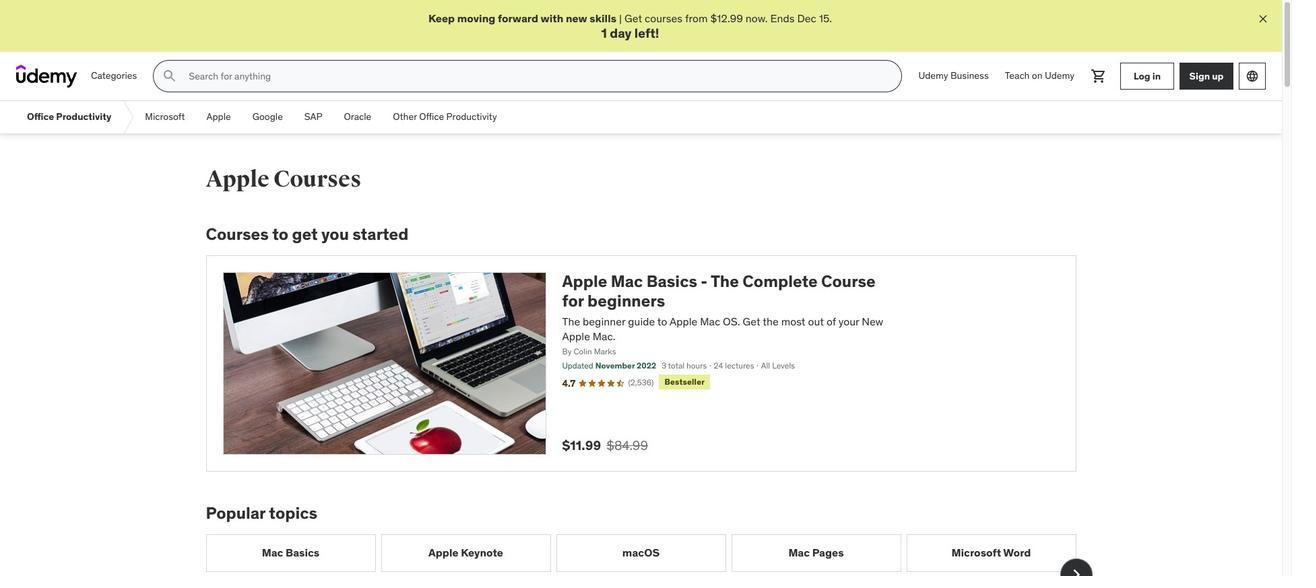 Task type: locate. For each thing, give the bounding box(es) containing it.
1 vertical spatial get
[[743, 314, 761, 328]]

sap link
[[294, 101, 333, 134]]

dec
[[798, 11, 817, 25]]

udemy inside the teach on udemy link
[[1045, 70, 1075, 82]]

sign
[[1190, 70, 1211, 82]]

microsoft left word
[[952, 546, 1002, 559]]

0 vertical spatial to
[[272, 224, 289, 245]]

$12.99
[[711, 11, 743, 25]]

ends
[[771, 11, 795, 25]]

mac basics
[[262, 546, 320, 559]]

get
[[292, 224, 318, 245]]

macos
[[623, 546, 660, 559]]

apple up beginner
[[562, 271, 608, 292]]

apple for apple mac basics - the complete course for beginners the beginner guide to apple mac os. get the most out of your new apple mac. by colin marks
[[562, 271, 608, 292]]

teach on udemy
[[1005, 70, 1075, 82]]

mac pages
[[789, 546, 844, 559]]

now.
[[746, 11, 768, 25]]

apple
[[207, 111, 231, 123], [206, 165, 270, 194], [562, 271, 608, 292], [670, 314, 698, 328], [562, 330, 590, 343], [429, 546, 459, 559]]

mac.
[[593, 330, 616, 343]]

november
[[596, 361, 635, 371]]

1 horizontal spatial get
[[743, 314, 761, 328]]

udemy left business
[[919, 70, 949, 82]]

marks
[[594, 347, 616, 357]]

microsoft inside 'link'
[[145, 111, 185, 123]]

apple left keynote
[[429, 546, 459, 559]]

apple up colin
[[562, 330, 590, 343]]

microsoft
[[145, 111, 185, 123], [952, 546, 1002, 559]]

for
[[562, 290, 584, 311]]

courses
[[274, 165, 361, 194], [206, 224, 269, 245]]

office right other
[[419, 111, 444, 123]]

to
[[272, 224, 289, 245], [658, 314, 668, 328]]

apple right guide
[[670, 314, 698, 328]]

2 udemy from the left
[[1045, 70, 1075, 82]]

0 vertical spatial the
[[711, 271, 739, 292]]

popular topics
[[206, 503, 317, 524]]

hours
[[687, 361, 707, 371]]

2 productivity from the left
[[447, 111, 497, 123]]

apple for apple
[[207, 111, 231, 123]]

basics left - at the right of page
[[647, 271, 698, 292]]

categories
[[91, 70, 137, 82]]

office inside "link"
[[419, 111, 444, 123]]

keynote
[[461, 546, 503, 559]]

3
[[662, 361, 667, 371]]

1 horizontal spatial udemy
[[1045, 70, 1075, 82]]

course
[[822, 271, 876, 292]]

1 vertical spatial microsoft
[[952, 546, 1002, 559]]

from
[[685, 11, 708, 25]]

google
[[253, 111, 283, 123]]

mac down popular topics
[[262, 546, 283, 559]]

$11.99
[[562, 437, 601, 454]]

1 horizontal spatial the
[[711, 271, 739, 292]]

get
[[625, 11, 642, 25], [743, 314, 761, 328]]

1 horizontal spatial courses
[[274, 165, 361, 194]]

1 udemy from the left
[[919, 70, 949, 82]]

up
[[1213, 70, 1224, 82]]

apple for apple keynote
[[429, 546, 459, 559]]

udemy image
[[16, 65, 78, 88]]

other office productivity
[[393, 111, 497, 123]]

microsoft word link
[[907, 534, 1077, 572]]

the
[[763, 314, 779, 328]]

microsoft for microsoft word
[[952, 546, 1002, 559]]

sign up
[[1190, 70, 1224, 82]]

0 vertical spatial microsoft
[[145, 111, 185, 123]]

0 horizontal spatial basics
[[286, 546, 320, 559]]

beginners
[[588, 290, 666, 311]]

get left the
[[743, 314, 761, 328]]

0 horizontal spatial the
[[562, 314, 580, 328]]

total
[[669, 361, 685, 371]]

arrow pointing to subcategory menu links image
[[122, 101, 134, 134]]

log
[[1134, 70, 1151, 82]]

1 horizontal spatial to
[[658, 314, 668, 328]]

log in
[[1134, 70, 1161, 82]]

1 horizontal spatial microsoft
[[952, 546, 1002, 559]]

your
[[839, 314, 860, 328]]

0 horizontal spatial courses
[[206, 224, 269, 245]]

macos link
[[556, 534, 726, 572]]

the
[[711, 271, 739, 292], [562, 314, 580, 328]]

shopping cart with 0 items image
[[1091, 68, 1107, 84]]

lectures
[[725, 361, 755, 371]]

apple keynote link
[[381, 534, 551, 572]]

productivity left arrow pointing to subcategory menu links icon
[[56, 111, 111, 123]]

the down for
[[562, 314, 580, 328]]

24 lectures
[[714, 361, 755, 371]]

of
[[827, 314, 836, 328]]

2 office from the left
[[419, 111, 444, 123]]

microsoft inside carousel element
[[952, 546, 1002, 559]]

1 horizontal spatial basics
[[647, 271, 698, 292]]

0 vertical spatial basics
[[647, 271, 698, 292]]

apple left google
[[207, 111, 231, 123]]

microsoft right arrow pointing to subcategory menu links icon
[[145, 111, 185, 123]]

basics
[[647, 271, 698, 292], [286, 546, 320, 559]]

1 horizontal spatial office
[[419, 111, 444, 123]]

1 vertical spatial basics
[[286, 546, 320, 559]]

udemy business
[[919, 70, 989, 82]]

the right - at the right of page
[[711, 271, 739, 292]]

apple inside carousel element
[[429, 546, 459, 559]]

1 horizontal spatial productivity
[[447, 111, 497, 123]]

get right | at the left
[[625, 11, 642, 25]]

productivity right other
[[447, 111, 497, 123]]

0 horizontal spatial get
[[625, 11, 642, 25]]

apple down apple link
[[206, 165, 270, 194]]

all levels
[[761, 361, 795, 371]]

you
[[321, 224, 349, 245]]

bestseller
[[665, 377, 705, 387]]

0 horizontal spatial udemy
[[919, 70, 949, 82]]

24
[[714, 361, 723, 371]]

to right guide
[[658, 314, 668, 328]]

office down udemy image
[[27, 111, 54, 123]]

get inside 'apple mac basics - the complete course for beginners the beginner guide to apple mac os. get the most out of your new apple mac. by colin marks'
[[743, 314, 761, 328]]

0 horizontal spatial productivity
[[56, 111, 111, 123]]

1 vertical spatial to
[[658, 314, 668, 328]]

out
[[808, 314, 824, 328]]

udemy right on in the right of the page
[[1045, 70, 1075, 82]]

started
[[353, 224, 409, 245]]

1 office from the left
[[27, 111, 54, 123]]

basics down topics on the left of page
[[286, 546, 320, 559]]

submit search image
[[162, 68, 178, 84]]

0 horizontal spatial office
[[27, 111, 54, 123]]

to inside 'apple mac basics - the complete course for beginners the beginner guide to apple mac os. get the most out of your new apple mac. by colin marks'
[[658, 314, 668, 328]]

topics
[[269, 503, 317, 524]]

oracle link
[[333, 101, 382, 134]]

mac
[[611, 271, 643, 292], [700, 314, 721, 328], [262, 546, 283, 559], [789, 546, 810, 559]]

most
[[782, 314, 806, 328]]

0 horizontal spatial microsoft
[[145, 111, 185, 123]]

log in link
[[1121, 63, 1175, 90]]

to left get
[[272, 224, 289, 245]]

0 vertical spatial get
[[625, 11, 642, 25]]

by
[[562, 347, 572, 357]]

courses to get you started
[[206, 224, 409, 245]]



Task type: vqa. For each thing, say whether or not it's contained in the screenshot.
HELP AND SUPPORT "link"
no



Task type: describe. For each thing, give the bounding box(es) containing it.
basics inside 'apple mac basics - the complete course for beginners the beginner guide to apple mac os. get the most out of your new apple mac. by colin marks'
[[647, 271, 698, 292]]

apple courses
[[206, 165, 361, 194]]

$11.99 $84.99
[[562, 437, 648, 454]]

choose a language image
[[1246, 70, 1260, 83]]

next image
[[1066, 564, 1087, 576]]

-
[[701, 271, 708, 292]]

mac up guide
[[611, 271, 643, 292]]

apple link
[[196, 101, 242, 134]]

word
[[1004, 546, 1032, 559]]

oracle
[[344, 111, 372, 123]]

with
[[541, 11, 564, 25]]

day
[[610, 25, 632, 41]]

guide
[[628, 314, 655, 328]]

updated november 2022
[[562, 361, 657, 371]]

microsoft for microsoft
[[145, 111, 185, 123]]

Search for anything text field
[[186, 65, 886, 88]]

mac left os.
[[700, 314, 721, 328]]

office productivity link
[[16, 101, 122, 134]]

complete
[[743, 271, 818, 292]]

4.7
[[562, 377, 576, 389]]

new
[[862, 314, 884, 328]]

os.
[[723, 314, 741, 328]]

teach
[[1005, 70, 1030, 82]]

1 productivity from the left
[[56, 111, 111, 123]]

on
[[1032, 70, 1043, 82]]

other
[[393, 111, 417, 123]]

all
[[761, 361, 771, 371]]

apple for apple courses
[[206, 165, 270, 194]]

teach on udemy link
[[997, 60, 1083, 92]]

15.
[[819, 11, 832, 25]]

(2,536)
[[628, 377, 654, 388]]

pages
[[813, 546, 844, 559]]

keep
[[429, 11, 455, 25]]

updated
[[562, 361, 594, 371]]

colin
[[574, 347, 592, 357]]

close image
[[1257, 12, 1270, 26]]

moving
[[457, 11, 496, 25]]

productivity inside "link"
[[447, 111, 497, 123]]

microsoft word
[[952, 546, 1032, 559]]

office productivity
[[27, 111, 111, 123]]

mac left pages
[[789, 546, 810, 559]]

1 vertical spatial courses
[[206, 224, 269, 245]]

beginner
[[583, 314, 626, 328]]

2022
[[637, 361, 657, 371]]

udemy business link
[[911, 60, 997, 92]]

courses
[[645, 11, 683, 25]]

mac basics link
[[206, 534, 376, 572]]

new
[[566, 11, 588, 25]]

in
[[1153, 70, 1161, 82]]

$84.99
[[607, 437, 648, 454]]

apple keynote
[[429, 546, 503, 559]]

microsoft link
[[134, 101, 196, 134]]

udemy inside 'udemy business' 'link'
[[919, 70, 949, 82]]

0 horizontal spatial to
[[272, 224, 289, 245]]

google link
[[242, 101, 294, 134]]

1 vertical spatial the
[[562, 314, 580, 328]]

|
[[619, 11, 622, 25]]

popular
[[206, 503, 266, 524]]

levels
[[772, 361, 795, 371]]

3 total hours
[[662, 361, 707, 371]]

carousel element
[[206, 534, 1093, 576]]

0 vertical spatial courses
[[274, 165, 361, 194]]

basics inside mac basics link
[[286, 546, 320, 559]]

keep moving forward with new skills | get courses from $12.99 now. ends dec 15. 1 day left!
[[429, 11, 832, 41]]

business
[[951, 70, 989, 82]]

sign up link
[[1180, 63, 1234, 90]]

apple mac basics - the complete course for beginners the beginner guide to apple mac os. get the most out of your new apple mac. by colin marks
[[562, 271, 884, 357]]

forward
[[498, 11, 539, 25]]

left!
[[635, 25, 660, 41]]

other office productivity link
[[382, 101, 508, 134]]

sap
[[305, 111, 323, 123]]

categories button
[[83, 60, 145, 92]]

1
[[601, 25, 607, 41]]

skills
[[590, 11, 617, 25]]

get inside "keep moving forward with new skills | get courses from $12.99 now. ends dec 15. 1 day left!"
[[625, 11, 642, 25]]

mac pages link
[[732, 534, 901, 572]]



